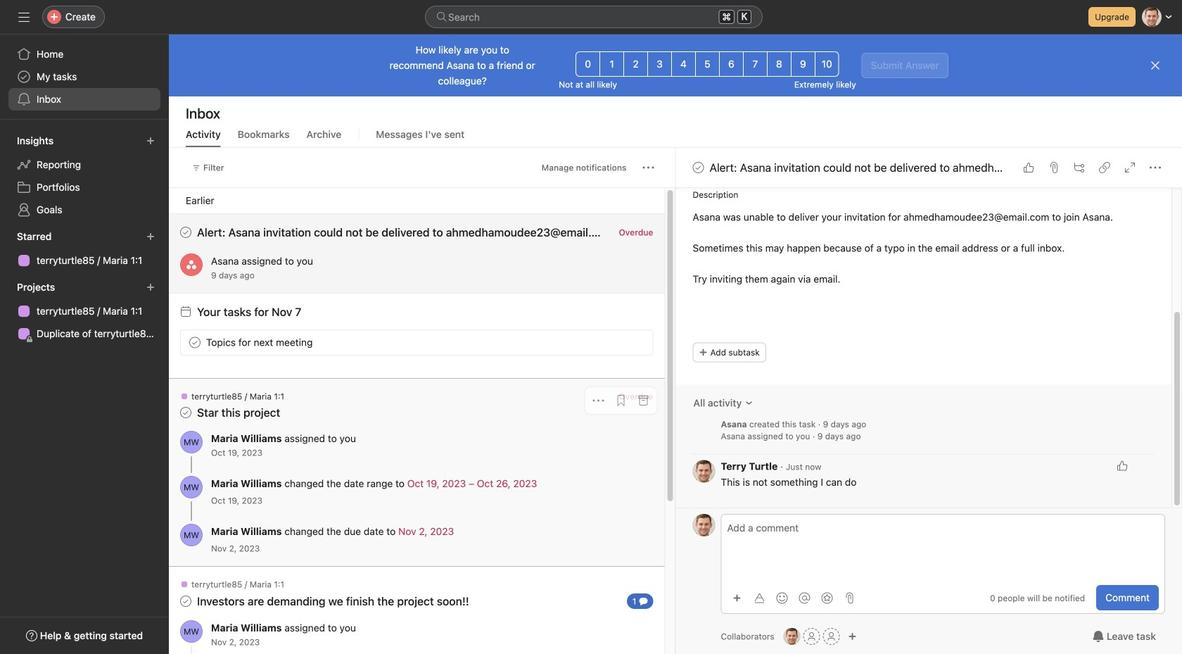 Task type: locate. For each thing, give the bounding box(es) containing it.
0 likes. click to like this task image
[[1024, 162, 1035, 173]]

emoji image
[[777, 593, 788, 604]]

mark complete image right more actions image
[[690, 159, 707, 176]]

leftcount image
[[640, 597, 648, 606]]

add items to starred image
[[146, 232, 155, 241]]

attach a file or paste an image image
[[845, 593, 856, 604]]

1 vertical spatial open user profile image
[[693, 460, 716, 483]]

None radio
[[600, 51, 625, 77], [624, 51, 649, 77], [648, 51, 672, 77], [720, 51, 744, 77], [815, 51, 840, 77], [600, 51, 625, 77], [624, 51, 649, 77], [648, 51, 672, 77], [720, 51, 744, 77], [815, 51, 840, 77]]

add to bookmarks image left archive notifications image
[[616, 395, 627, 406]]

None radio
[[576, 51, 601, 77], [672, 51, 696, 77], [696, 51, 720, 77], [744, 51, 768, 77], [767, 51, 792, 77], [791, 51, 816, 77], [576, 51, 601, 77], [672, 51, 696, 77], [696, 51, 720, 77], [744, 51, 768, 77], [767, 51, 792, 77], [791, 51, 816, 77]]

open user profile image
[[180, 476, 203, 499], [693, 514, 716, 537], [180, 524, 203, 546]]

None field
[[425, 6, 763, 28]]

archive notification image
[[638, 230, 650, 242]]

mark complete image
[[690, 159, 707, 176], [187, 334, 203, 351]]

dismiss image
[[1151, 60, 1162, 71]]

0 vertical spatial add to bookmarks image
[[616, 395, 627, 406]]

main content inside 'alert: asana invitation could not be delivered to ahmedhamoudee23@email.com' dialog
[[676, 0, 1172, 508]]

formatting image
[[754, 593, 766, 604]]

1 vertical spatial mark complete image
[[187, 334, 203, 351]]

archive notifications image
[[638, 583, 650, 594]]

archive notifications image
[[638, 395, 650, 406]]

mark complete image down your tasks for nov 7, task element
[[187, 334, 203, 351]]

1 horizontal spatial mark complete image
[[690, 159, 707, 176]]

toolbar inside 'alert: asana invitation could not be delivered to ahmedhamoudee23@email.com' dialog
[[728, 588, 860, 608]]

more actions image
[[643, 162, 655, 173]]

0 vertical spatial open user profile image
[[180, 431, 203, 453]]

option group
[[576, 51, 840, 77]]

attachments: add a file to this task, alert: asana invitation could not be delivered to ahmedhamoudee23@email.com image
[[1049, 162, 1060, 173]]

new insights image
[[146, 137, 155, 145]]

new project or portfolio image
[[146, 283, 155, 292]]

1 vertical spatial add to bookmarks image
[[616, 583, 627, 594]]

add to bookmarks image
[[616, 395, 627, 406], [616, 583, 627, 594]]

insights element
[[0, 128, 169, 224]]

0 likes. click to like this task comment image
[[1117, 460, 1129, 471]]

main content
[[676, 0, 1172, 508]]

0 horizontal spatial mark complete image
[[187, 334, 203, 351]]

0 vertical spatial mark complete image
[[690, 159, 707, 176]]

toolbar
[[728, 588, 860, 608]]

open user profile image
[[180, 431, 203, 453], [693, 460, 716, 483], [180, 620, 203, 643]]

add to bookmarks image left archive notifications icon
[[616, 583, 627, 594]]

mark complete image for mark complete option on the left
[[187, 334, 203, 351]]



Task type: vqa. For each thing, say whether or not it's contained in the screenshot.
Attachments: Add A File To This Task, Alert: Asana Invitation Could Not Be Delivered To Ahmedhamoudee23@Email.Com image
yes



Task type: describe. For each thing, give the bounding box(es) containing it.
hide sidebar image
[[18, 11, 30, 23]]

1 add to bookmarks image from the top
[[616, 395, 627, 406]]

description document
[[678, 209, 1156, 287]]

2 vertical spatial open user profile image
[[180, 620, 203, 643]]

alert: asana invitation could not be delivered to ahmedhamoudee23@email.com dialog
[[676, 0, 1183, 654]]

Search tasks, projects, and more text field
[[425, 6, 763, 28]]

starred element
[[0, 224, 169, 275]]

add subtask image
[[1075, 162, 1086, 173]]

your tasks for nov 7, task element
[[197, 305, 302, 319]]

more actions for this task image
[[1151, 162, 1162, 173]]

full screen image
[[1125, 162, 1136, 173]]

Mark complete checkbox
[[187, 334, 203, 351]]

all activity image
[[745, 399, 754, 407]]

projects element
[[0, 275, 169, 348]]

Mark complete checkbox
[[690, 159, 707, 176]]

copy task link image
[[1100, 162, 1111, 173]]

add or remove collaborators image
[[849, 632, 857, 641]]

appreciations image
[[822, 593, 833, 604]]

add or remove collaborators image
[[784, 628, 801, 645]]

insert an object image
[[733, 594, 742, 602]]

at mention image
[[800, 593, 811, 604]]

mark complete image for mark complete checkbox on the right of the page
[[690, 159, 707, 176]]

2 add to bookmarks image from the top
[[616, 583, 627, 594]]

global element
[[0, 35, 169, 119]]



